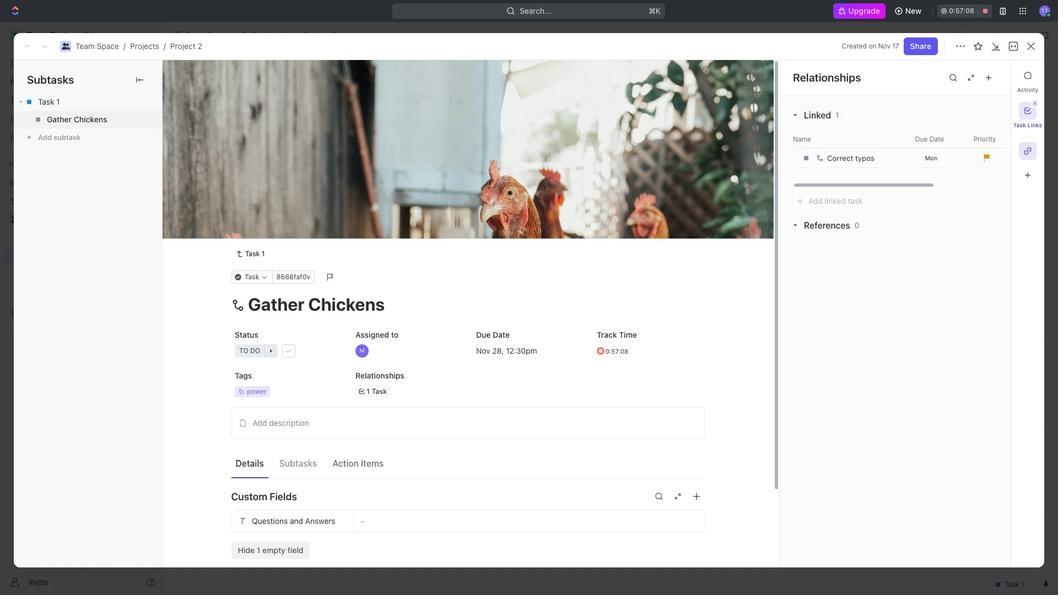 Task type: vqa. For each thing, say whether or not it's contained in the screenshot.
,
yes



Task type: locate. For each thing, give the bounding box(es) containing it.
1 inside linked 1
[[836, 110, 839, 120]]

m
[[359, 347, 364, 354]]

on
[[869, 42, 877, 50]]

sidebar navigation
[[0, 22, 165, 595]]

upgrade
[[849, 6, 880, 15]]

0:57:08 inside button
[[949, 7, 975, 15]]

task 1 link
[[14, 93, 162, 111], [231, 248, 269, 261]]

0:57:08 down the "track time"
[[606, 348, 628, 355]]

created
[[842, 42, 867, 50]]

home
[[26, 57, 48, 67]]

0 vertical spatial 0:57:08
[[949, 7, 975, 15]]

to
[[391, 330, 398, 340], [239, 347, 248, 355]]

space for team space
[[207, 30, 229, 40]]

1 vertical spatial subtasks
[[279, 458, 317, 468]]

hide for hide
[[572, 129, 587, 137]]

0 vertical spatial share
[[926, 30, 947, 40]]

space up home link
[[97, 41, 119, 51]]

share right 17
[[911, 41, 932, 51]]

nov left 28
[[476, 346, 490, 355]]

0 horizontal spatial nov
[[476, 346, 490, 355]]

1 vertical spatial 0:57:08
[[606, 348, 628, 355]]

1 vertical spatial relationships
[[355, 371, 404, 380]]

1 horizontal spatial task 1 link
[[231, 248, 269, 261]]

projects link
[[238, 29, 284, 42], [130, 41, 159, 51]]

favorites button
[[4, 158, 42, 171]]

1 vertical spatial task 1 link
[[231, 248, 269, 261]]

1 inside task sidebar navigation tab list
[[1034, 101, 1036, 106]]

space right user group image
[[207, 30, 229, 40]]

share
[[926, 30, 947, 40], [911, 41, 932, 51]]

automations
[[964, 30, 1010, 40]]

hide for hide 1 empty field
[[238, 546, 255, 555]]

relationships up 1 task
[[355, 371, 404, 380]]

add linked task
[[809, 196, 863, 206]]

17
[[893, 42, 900, 50]]

action items
[[333, 458, 384, 468]]

pm
[[526, 346, 537, 355]]

1 horizontal spatial 0:57:08
[[949, 7, 975, 15]]

share button right 17
[[904, 37, 938, 55]]

add task down task 2
[[222, 230, 255, 239]]

priority
[[974, 135, 996, 143]]

due left 'date' on the left bottom of the page
[[476, 330, 491, 340]]

due for due date
[[916, 135, 928, 143]]

space
[[207, 30, 229, 40], [97, 41, 119, 51]]

task 1
[[38, 97, 60, 106], [222, 192, 245, 201], [245, 250, 265, 258]]

user group image
[[175, 33, 182, 38]]

1 vertical spatial add task
[[296, 155, 325, 164]]

date
[[930, 135, 945, 143]]

add task button
[[972, 67, 1019, 84], [283, 153, 330, 166], [217, 228, 259, 241]]

subtasks down home
[[27, 73, 74, 86]]

project
[[304, 30, 330, 40], [170, 41, 196, 51], [191, 66, 241, 84]]

nov 28 , 12:30 pm
[[476, 346, 537, 355]]

,
[[502, 346, 504, 355]]

add task
[[979, 71, 1012, 80], [296, 155, 325, 164], [222, 230, 255, 239]]

hide inside custom fields element
[[238, 546, 255, 555]]

add down dashboards
[[38, 133, 52, 142]]

add task button down calendar link
[[283, 153, 330, 166]]

0 vertical spatial relationships
[[793, 71, 861, 84]]

1 horizontal spatial team
[[185, 30, 204, 40]]

to inside dropdown button
[[239, 347, 248, 355]]

2 vertical spatial task 1
[[245, 250, 265, 258]]

correct typos link
[[814, 149, 901, 168]]

to left 'do'
[[239, 347, 248, 355]]

0 vertical spatial add task
[[979, 71, 1012, 80]]

team up home link
[[76, 41, 95, 51]]

1 horizontal spatial nov
[[879, 42, 891, 50]]

relationships
[[793, 71, 861, 84], [355, 371, 404, 380]]

track
[[597, 330, 617, 340]]

change cover button
[[641, 217, 705, 234]]

0 horizontal spatial due
[[476, 330, 491, 340]]

add left "linked"
[[809, 196, 823, 206]]

1 vertical spatial add task button
[[283, 153, 330, 166]]

0 vertical spatial add task button
[[972, 67, 1019, 84]]

1 vertical spatial due
[[476, 330, 491, 340]]

0 vertical spatial space
[[207, 30, 229, 40]]

0:57:08 up automations
[[949, 7, 975, 15]]

team right user group image
[[185, 30, 204, 40]]

0 horizontal spatial subtasks
[[27, 73, 74, 86]]

subtasks up fields
[[279, 458, 317, 468]]

task 1 link up chickens
[[14, 93, 162, 111]]

tree
[[4, 192, 160, 341]]

1 horizontal spatial due
[[916, 135, 928, 143]]

0 horizontal spatial team
[[76, 41, 95, 51]]

1 horizontal spatial task 1
[[222, 192, 245, 201]]

task inside dropdown button
[[245, 273, 259, 281]]

1 horizontal spatial subtasks
[[279, 458, 317, 468]]

user group image down spaces
[[11, 216, 20, 223]]

task 1 up dashboards
[[38, 97, 60, 106]]

0 vertical spatial project
[[304, 30, 330, 40]]

1 button right task 2
[[248, 210, 263, 221]]

1 horizontal spatial hide
[[572, 129, 587, 137]]

0 vertical spatial project 2
[[304, 30, 337, 40]]

questions
[[252, 517, 288, 526]]

details
[[236, 458, 264, 468]]

chickens
[[74, 115, 107, 124]]

task links
[[1014, 122, 1043, 128]]

gantt link
[[372, 99, 395, 114]]

priority button
[[959, 135, 1014, 144]]

0
[[855, 221, 860, 230]]

to do button
[[231, 341, 343, 361]]

due left date
[[916, 135, 928, 143]]

due
[[916, 135, 928, 143], [476, 330, 491, 340]]

0 horizontal spatial space
[[97, 41, 119, 51]]

docs link
[[4, 91, 160, 109]]

share down "new" button
[[926, 30, 947, 40]]

1 button up task links
[[1019, 100, 1039, 120]]

1 vertical spatial space
[[97, 41, 119, 51]]

new button
[[890, 2, 929, 20]]

correct
[[828, 154, 854, 163]]

2 vertical spatial add task button
[[217, 228, 259, 241]]

0 vertical spatial task 1 link
[[14, 93, 162, 111]]

1 horizontal spatial projects
[[252, 30, 281, 40]]

task 1 link up task dropdown button
[[231, 248, 269, 261]]

0 horizontal spatial projects link
[[130, 41, 159, 51]]

user group image
[[61, 43, 70, 50], [11, 216, 20, 223]]

0:57:08 inside dropdown button
[[606, 348, 628, 355]]

0 vertical spatial task 1
[[38, 97, 60, 106]]

0 horizontal spatial to
[[239, 347, 248, 355]]

2
[[332, 30, 337, 40], [198, 41, 202, 51], [244, 66, 253, 84], [262, 155, 266, 164], [241, 211, 246, 220]]

table
[[334, 102, 354, 111]]

hide inside button
[[572, 129, 587, 137]]

1 horizontal spatial space
[[207, 30, 229, 40]]

home link
[[4, 53, 160, 71]]

add task down calendar
[[296, 155, 325, 164]]

status
[[235, 330, 258, 340]]

hide
[[572, 129, 587, 137], [238, 546, 255, 555]]

0 vertical spatial subtasks
[[27, 73, 74, 86]]

1 vertical spatial 1 button
[[247, 191, 262, 202]]

answers
[[305, 517, 335, 526]]

power
[[247, 388, 266, 396]]

1 button inside task sidebar navigation tab list
[[1019, 100, 1039, 120]]

1 button for 1
[[247, 191, 262, 202]]

0 horizontal spatial project 2
[[191, 66, 257, 84]]

task 1 up task 2
[[222, 192, 245, 201]]

calendar
[[281, 102, 314, 111]]

0 horizontal spatial user group image
[[11, 216, 20, 223]]

1 horizontal spatial to
[[391, 330, 398, 340]]

task
[[995, 71, 1012, 80], [38, 97, 54, 106], [1014, 122, 1027, 128], [311, 155, 325, 164], [222, 192, 239, 201], [222, 211, 239, 220], [238, 230, 255, 239], [245, 250, 260, 258], [245, 273, 259, 281], [372, 387, 387, 396]]

1 horizontal spatial add task button
[[283, 153, 330, 166]]

add down calendar link
[[296, 155, 309, 164]]

add inside task sidebar content section
[[809, 196, 823, 206]]

due inside dropdown button
[[916, 135, 928, 143]]

custom fields button
[[231, 483, 705, 510]]

1 vertical spatial hide
[[238, 546, 255, 555]]

assignees
[[459, 129, 492, 137]]

custom fields element
[[231, 510, 705, 560]]

2 horizontal spatial add task button
[[972, 67, 1019, 84]]

user group image up home link
[[61, 43, 70, 50]]

2 horizontal spatial task 1
[[245, 250, 265, 258]]

change cover button
[[641, 217, 705, 234]]

1 vertical spatial team
[[76, 41, 95, 51]]

activity
[[1018, 87, 1039, 93]]

nov left 17
[[879, 42, 891, 50]]

team space / projects / project 2
[[76, 41, 202, 51]]

add task button down task 2
[[217, 228, 259, 241]]

1 vertical spatial to
[[239, 347, 248, 355]]

team
[[185, 30, 204, 40], [76, 41, 95, 51]]

0 horizontal spatial projects
[[130, 41, 159, 51]]

space for team space / projects / project 2
[[97, 41, 119, 51]]

0 vertical spatial hide
[[572, 129, 587, 137]]

add task button up activity
[[972, 67, 1019, 84]]

relationships up linked 1 at the top of the page
[[793, 71, 861, 84]]

tags power
[[235, 371, 266, 396]]

team space link
[[171, 29, 231, 42], [76, 41, 119, 51]]

1 vertical spatial projects
[[130, 41, 159, 51]]

1 button
[[1019, 100, 1039, 120], [247, 191, 262, 202], [248, 210, 263, 221]]

0:57:08
[[949, 7, 975, 15], [606, 348, 628, 355]]

task 1 up task dropdown button
[[245, 250, 265, 258]]

1 horizontal spatial relationships
[[793, 71, 861, 84]]

–
[[360, 517, 364, 526]]

0 horizontal spatial 0:57:08
[[606, 348, 628, 355]]

1 vertical spatial nov
[[476, 346, 490, 355]]

0 vertical spatial user group image
[[61, 43, 70, 50]]

0 horizontal spatial hide
[[238, 546, 255, 555]]

1 horizontal spatial user group image
[[61, 43, 70, 50]]

1 horizontal spatial add task
[[296, 155, 325, 164]]

gather chickens link
[[14, 111, 162, 128]]

– button
[[354, 511, 705, 533]]

dashboards link
[[4, 110, 160, 127]]

2 vertical spatial add task
[[222, 230, 255, 239]]

to up m dropdown button
[[391, 330, 398, 340]]

subtasks
[[27, 73, 74, 86], [279, 458, 317, 468]]

2 vertical spatial project
[[191, 66, 241, 84]]

Search tasks... text field
[[921, 125, 1031, 142]]

1 vertical spatial task 1
[[222, 192, 245, 201]]

0:57:08 for 0:57:08 button
[[949, 7, 975, 15]]

0 horizontal spatial task 1
[[38, 97, 60, 106]]

add task down the automations button
[[979, 71, 1012, 80]]

1 button down progress in the top left of the page
[[247, 191, 262, 202]]

0 vertical spatial 1 button
[[1019, 100, 1039, 120]]

2 vertical spatial 1 button
[[248, 210, 263, 221]]

1 vertical spatial user group image
[[11, 216, 20, 223]]

0 vertical spatial to
[[391, 330, 398, 340]]

gather chickens
[[47, 115, 107, 124]]

0 vertical spatial team
[[185, 30, 204, 40]]

0 vertical spatial due
[[916, 135, 928, 143]]

0:57:08 for 0:57:08 dropdown button
[[606, 348, 628, 355]]

0 horizontal spatial relationships
[[355, 371, 404, 380]]



Task type: describe. For each thing, give the bounding box(es) containing it.
time
[[619, 330, 637, 340]]

add left description
[[253, 418, 267, 428]]

spaces
[[9, 179, 32, 187]]

add subtask
[[38, 133, 81, 142]]

task sidebar content section
[[777, 60, 1059, 568]]

do
[[250, 347, 260, 355]]

1 horizontal spatial project 2 link
[[290, 29, 340, 42]]

0 vertical spatial projects
[[252, 30, 281, 40]]

gather
[[47, 115, 72, 124]]

1 task
[[366, 387, 387, 396]]

tt
[[1042, 7, 1049, 14]]

hide button
[[568, 127, 591, 140]]

mon button
[[904, 154, 959, 162]]

inbox link
[[4, 72, 160, 90]]

cover
[[678, 221, 698, 230]]

track time
[[597, 330, 637, 340]]

1 button for 2
[[248, 210, 263, 221]]

board
[[206, 102, 227, 111]]

28
[[492, 346, 502, 355]]

in progress
[[205, 155, 249, 164]]

relationships inside task sidebar content section
[[793, 71, 861, 84]]

invite
[[29, 577, 48, 587]]

task inside tab list
[[1014, 122, 1027, 128]]

task 2
[[222, 211, 246, 220]]

team space
[[185, 30, 229, 40]]

subtasks button
[[275, 453, 322, 473]]

details button
[[231, 453, 268, 473]]

task button
[[231, 271, 272, 284]]

add subtask button
[[14, 128, 162, 146]]

assigned
[[355, 330, 389, 340]]

progress
[[213, 155, 249, 164]]

Edit task name text field
[[231, 294, 705, 315]]

table link
[[332, 99, 354, 114]]

to do
[[239, 347, 260, 355]]

8686faf0v button
[[272, 271, 315, 284]]

automations button
[[958, 27, 1016, 44]]

linked
[[804, 110, 831, 120]]

0 horizontal spatial task 1 link
[[14, 93, 162, 111]]

add linked task button
[[797, 196, 863, 206]]

0 horizontal spatial add task button
[[217, 228, 259, 241]]

user group image inside sidebar navigation
[[11, 216, 20, 223]]

change
[[648, 221, 676, 230]]

task
[[848, 196, 863, 206]]

task sidebar navigation tab list
[[1014, 67, 1043, 184]]

add down task 2
[[222, 230, 236, 239]]

1 horizontal spatial project 2
[[304, 30, 337, 40]]

and
[[290, 517, 303, 526]]

due date
[[916, 135, 945, 143]]

tt button
[[1036, 2, 1054, 20]]

subtask
[[54, 133, 81, 142]]

add down the automations button
[[979, 71, 993, 80]]

action
[[333, 458, 359, 468]]

empty
[[262, 546, 286, 555]]

tree inside sidebar navigation
[[4, 192, 160, 341]]

linked 1
[[804, 110, 839, 120]]

team for team space / projects / project 2
[[76, 41, 95, 51]]

1 vertical spatial project 2
[[191, 66, 257, 84]]

name
[[793, 135, 811, 143]]

list link
[[245, 99, 261, 114]]

2 horizontal spatial add task
[[979, 71, 1012, 80]]

mon
[[925, 154, 938, 161]]

0 vertical spatial nov
[[879, 42, 891, 50]]

date
[[493, 330, 510, 340]]

docs
[[26, 95, 45, 104]]

1 inside custom fields element
[[257, 546, 260, 555]]

team for team space
[[185, 30, 204, 40]]

1 horizontal spatial team space link
[[171, 29, 231, 42]]

typos
[[856, 154, 875, 163]]

subtasks inside button
[[279, 458, 317, 468]]

0 horizontal spatial project 2 link
[[170, 41, 202, 51]]

assignees button
[[446, 127, 497, 140]]

board link
[[203, 99, 227, 114]]

favorites
[[9, 160, 38, 168]]

due for due date
[[476, 330, 491, 340]]

reposition
[[596, 221, 634, 230]]

references
[[804, 221, 851, 230]]

new
[[906, 6, 922, 15]]

links
[[1028, 122, 1043, 128]]

power button
[[231, 382, 343, 402]]

tags
[[235, 371, 252, 380]]

1 vertical spatial project
[[170, 41, 196, 51]]

1 horizontal spatial projects link
[[238, 29, 284, 42]]

share button down "new"
[[919, 26, 953, 44]]

dashboards
[[26, 114, 69, 123]]

0 horizontal spatial add task
[[222, 230, 255, 239]]

action items button
[[328, 453, 388, 473]]

description
[[269, 418, 309, 428]]

8686faf0v
[[276, 273, 310, 281]]

questions and answers
[[252, 517, 335, 526]]

assigned to
[[355, 330, 398, 340]]

0:57:08 button
[[938, 4, 992, 18]]

inbox
[[26, 76, 46, 85]]

custom fields
[[231, 491, 297, 503]]

due date
[[476, 330, 510, 340]]

list
[[248, 102, 261, 111]]

add description button
[[235, 415, 702, 432]]

1 vertical spatial share
[[911, 41, 932, 51]]

created on nov 17
[[842, 42, 900, 50]]

⌘k
[[649, 6, 661, 15]]

due date button
[[904, 135, 959, 144]]

field
[[288, 546, 303, 555]]

0 horizontal spatial team space link
[[76, 41, 119, 51]]



